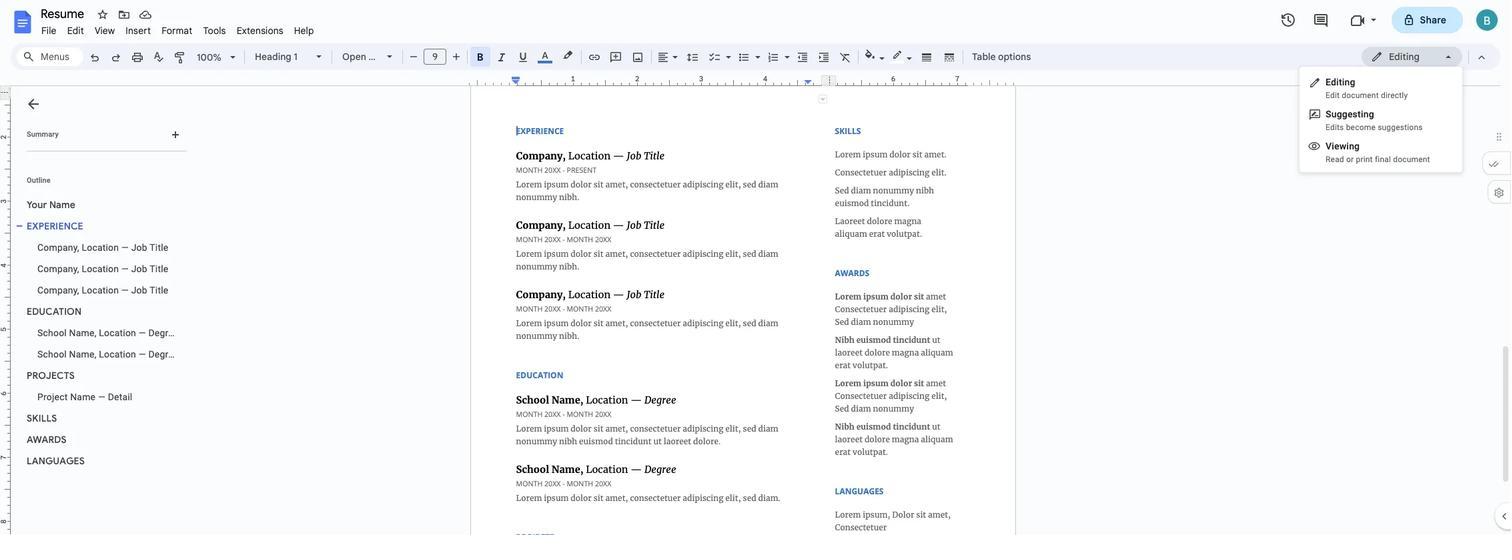 Task type: describe. For each thing, give the bounding box(es) containing it.
Font size text field
[[424, 49, 446, 65]]

3 title from the top
[[150, 285, 168, 296]]

Star checkbox
[[93, 5, 112, 24]]

text color image
[[538, 47, 553, 63]]

experience
[[27, 220, 83, 232]]

application containing share
[[0, 0, 1512, 535]]

e diting edit document directly
[[1326, 77, 1409, 100]]

suggestions
[[1378, 123, 1423, 132]]

help
[[294, 25, 314, 37]]

table
[[972, 51, 996, 63]]

extensions
[[237, 25, 284, 37]]

edit inside menu item
[[67, 25, 84, 37]]

insert image image
[[630, 47, 646, 66]]

v iewing read or print final document
[[1326, 141, 1431, 164]]

document inside the v iewing read or print final document
[[1394, 155, 1431, 164]]

table options button
[[966, 47, 1037, 67]]

s uggesting edits become suggestions
[[1326, 109, 1423, 132]]

heading 1
[[255, 51, 298, 63]]

open sans
[[342, 51, 390, 63]]

project name — detail
[[37, 392, 132, 402]]

Font size field
[[424, 49, 452, 65]]

name for project
[[70, 392, 96, 402]]

uggesting
[[1332, 109, 1375, 119]]

your name
[[27, 199, 75, 211]]

or
[[1347, 155, 1354, 164]]

menu bar banner
[[0, 0, 1512, 535]]

document inside e diting edit document directly
[[1342, 91, 1379, 100]]

directly
[[1382, 91, 1409, 100]]

outline heading
[[11, 176, 192, 194]]

edit menu item
[[62, 23, 89, 39]]

1 school from the top
[[37, 328, 67, 338]]

insert menu item
[[120, 23, 156, 39]]

read
[[1326, 155, 1345, 164]]

1 degree from the top
[[148, 328, 179, 338]]

1 company, location — job title from the top
[[37, 242, 168, 253]]

numbered list menu image
[[782, 48, 790, 53]]

insert
[[126, 25, 151, 37]]

awards
[[27, 434, 67, 446]]

Zoom text field
[[194, 48, 226, 67]]

become
[[1347, 123, 1376, 132]]

view
[[95, 25, 115, 37]]

editing
[[1390, 51, 1420, 63]]

highlight color image
[[561, 47, 575, 63]]

name for your
[[49, 199, 75, 211]]

1
[[294, 51, 298, 63]]

Zoom field
[[192, 47, 242, 67]]

line & paragraph spacing image
[[685, 47, 700, 66]]

mode and view toolbar
[[1362, 43, 1493, 70]]

tools menu item
[[198, 23, 231, 39]]

styles list. heading 1 selected. option
[[255, 47, 308, 66]]

font list. open sans selected. option
[[342, 47, 390, 66]]

menu bar inside menu bar banner
[[36, 17, 319, 39]]

skills
[[27, 412, 57, 424]]

document outline element
[[11, 86, 192, 535]]

main toolbar
[[83, 0, 1038, 379]]

diting
[[1332, 77, 1356, 87]]



Task type: vqa. For each thing, say whether or not it's contained in the screenshot.
View "MENU ITEM"
yes



Task type: locate. For each thing, give the bounding box(es) containing it.
click to select borders image
[[819, 95, 828, 103]]

2 school from the top
[[37, 349, 67, 360]]

1 school name, location — degree from the top
[[37, 328, 179, 338]]

company,
[[37, 242, 79, 253], [37, 264, 79, 274], [37, 285, 79, 296]]

extensions menu item
[[231, 23, 289, 39]]

application
[[0, 0, 1512, 535]]

1 vertical spatial company, location — job title
[[37, 264, 168, 274]]

2 company, from the top
[[37, 264, 79, 274]]

v
[[1326, 141, 1332, 152]]

school down 'education'
[[37, 328, 67, 338]]

detail
[[108, 392, 132, 402]]

languages
[[27, 455, 85, 467]]

location
[[82, 242, 119, 253], [82, 264, 119, 274], [82, 285, 119, 296], [99, 328, 136, 338], [99, 349, 136, 360]]

0 vertical spatial title
[[150, 242, 168, 253]]

summary
[[27, 130, 59, 139]]

1 vertical spatial name
[[70, 392, 96, 402]]

2 job from the top
[[131, 264, 147, 274]]

menu containing e
[[1300, 67, 1463, 172]]

1 company, from the top
[[37, 242, 79, 253]]

school name, location — degree down 'education'
[[37, 328, 179, 338]]

format menu item
[[156, 23, 198, 39]]

0 horizontal spatial edit
[[67, 25, 84, 37]]

heading
[[255, 51, 292, 63]]

2 school name, location — degree from the top
[[37, 349, 179, 360]]

Rename text field
[[36, 5, 92, 21]]

sans
[[369, 51, 390, 63]]

1 vertical spatial degree
[[148, 349, 179, 360]]

name
[[49, 199, 75, 211], [70, 392, 96, 402]]

3 job from the top
[[131, 285, 147, 296]]

2 name, from the top
[[69, 349, 97, 360]]

document right final
[[1394, 155, 1431, 164]]

0 vertical spatial edit
[[67, 25, 84, 37]]

border dash image
[[942, 47, 957, 66]]

title
[[150, 242, 168, 253], [150, 264, 168, 274], [150, 285, 168, 296]]

1 vertical spatial school
[[37, 349, 67, 360]]

3 company, from the top
[[37, 285, 79, 296]]

menu bar containing file
[[36, 17, 319, 39]]

0 vertical spatial school
[[37, 328, 67, 338]]

2 title from the top
[[150, 264, 168, 274]]

2 vertical spatial company, location — job title
[[37, 285, 168, 296]]

1 name, from the top
[[69, 328, 97, 338]]

0 vertical spatial degree
[[148, 328, 179, 338]]

your
[[27, 199, 47, 211]]

1 vertical spatial company,
[[37, 264, 79, 274]]

print
[[1357, 155, 1373, 164]]

file
[[41, 25, 56, 37]]

job
[[131, 242, 147, 253], [131, 264, 147, 274], [131, 285, 147, 296]]

iewing
[[1332, 141, 1360, 152]]

2 vertical spatial company,
[[37, 285, 79, 296]]

edit down rename text box
[[67, 25, 84, 37]]

projects
[[27, 370, 75, 382]]

share
[[1421, 14, 1447, 26]]

editing button
[[1362, 47, 1463, 67]]

share button
[[1392, 7, 1464, 33]]

name,
[[69, 328, 97, 338], [69, 349, 97, 360]]

border width image
[[919, 47, 935, 66]]

1 title from the top
[[150, 242, 168, 253]]

table options
[[972, 51, 1031, 63]]

1 vertical spatial title
[[150, 264, 168, 274]]

name, down 'education'
[[69, 328, 97, 338]]

0 vertical spatial name
[[49, 199, 75, 211]]

company, location — job title
[[37, 242, 168, 253], [37, 264, 168, 274], [37, 285, 168, 296]]

s
[[1326, 109, 1332, 119]]

Menus field
[[17, 47, 83, 66]]

3 company, location — job title from the top
[[37, 285, 168, 296]]

document
[[1342, 91, 1379, 100], [1394, 155, 1431, 164]]

0 vertical spatial document
[[1342, 91, 1379, 100]]

outline
[[27, 176, 51, 185]]

document up uggesting
[[1342, 91, 1379, 100]]

edits
[[1326, 123, 1345, 132]]

1 job from the top
[[131, 242, 147, 253]]

tools
[[203, 25, 226, 37]]

0 vertical spatial company,
[[37, 242, 79, 253]]

file menu item
[[36, 23, 62, 39]]

0 vertical spatial company, location — job title
[[37, 242, 168, 253]]

1 horizontal spatial document
[[1394, 155, 1431, 164]]

—
[[121, 242, 129, 253], [121, 264, 129, 274], [121, 285, 129, 296], [139, 328, 146, 338], [139, 349, 146, 360], [98, 392, 105, 402]]

0 horizontal spatial document
[[1342, 91, 1379, 100]]

final
[[1376, 155, 1392, 164]]

1 vertical spatial school name, location — degree
[[37, 349, 179, 360]]

menu bar
[[36, 17, 319, 39]]

project
[[37, 392, 68, 402]]

edit down e
[[1326, 91, 1340, 100]]

options
[[999, 51, 1031, 63]]

school name, location — degree
[[37, 328, 179, 338], [37, 349, 179, 360]]

1 horizontal spatial edit
[[1326, 91, 1340, 100]]

0 vertical spatial school name, location — degree
[[37, 328, 179, 338]]

menu
[[1300, 67, 1463, 172]]

school up projects
[[37, 349, 67, 360]]

format
[[162, 25, 193, 37]]

degree
[[148, 328, 179, 338], [148, 349, 179, 360]]

2 vertical spatial job
[[131, 285, 147, 296]]

help menu item
[[289, 23, 319, 39]]

view menu item
[[89, 23, 120, 39]]

1 vertical spatial edit
[[1326, 91, 1340, 100]]

school
[[37, 328, 67, 338], [37, 349, 67, 360]]

0 vertical spatial job
[[131, 242, 147, 253]]

1 vertical spatial job
[[131, 264, 147, 274]]

0 vertical spatial name,
[[69, 328, 97, 338]]

name right project
[[70, 392, 96, 402]]

1 vertical spatial name,
[[69, 349, 97, 360]]

edit
[[67, 25, 84, 37], [1326, 91, 1340, 100]]

1 vertical spatial document
[[1394, 155, 1431, 164]]

name up experience
[[49, 199, 75, 211]]

education
[[27, 306, 82, 318]]

school name, location — degree up detail
[[37, 349, 179, 360]]

2 degree from the top
[[148, 349, 179, 360]]

e
[[1326, 77, 1332, 87]]

edit inside e diting edit document directly
[[1326, 91, 1340, 100]]

2 vertical spatial title
[[150, 285, 168, 296]]

name, up projects
[[69, 349, 97, 360]]

open
[[342, 51, 366, 63]]

2 company, location — job title from the top
[[37, 264, 168, 274]]

summary heading
[[27, 129, 59, 140]]



